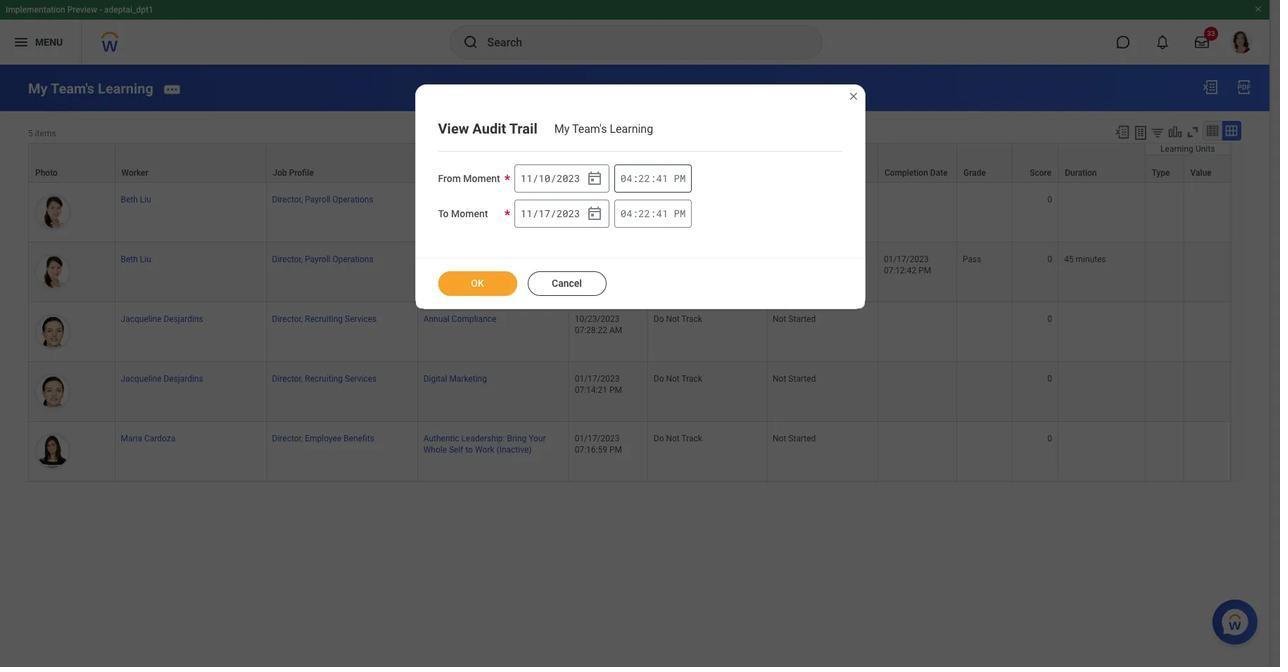 Task type: vqa. For each thing, say whether or not it's contained in the screenshot.
Members to the top
no



Task type: describe. For each thing, give the bounding box(es) containing it.
11 / 17 / 2023
[[521, 207, 580, 220]]

services for annual compliance
[[345, 315, 377, 324]]

learning units
[[1161, 144, 1215, 154]]

1 do not track from the top
[[654, 195, 702, 205]]

second spin button for 11 / 17 / 2023
[[656, 207, 668, 220]]

director, recruiting services link for digital
[[272, 372, 377, 384]]

annual compliance
[[423, 315, 496, 324]]

04 for 11 / 10 / 2023
[[621, 172, 632, 185]]

digital marketing link
[[423, 372, 487, 384]]

not started for 01/17/2023 07:14:21 pm
[[773, 374, 816, 384]]

0 for authentic leadership: bring your whole self to work (inactive)
[[1047, 434, 1052, 444]]

director, recruiting services link for annual
[[272, 312, 377, 324]]

pass
[[963, 255, 981, 265]]

director, employee benefits
[[272, 434, 374, 444]]

01/17/2023 07:12:42 pm
[[884, 255, 931, 276]]

attendance status button
[[648, 143, 766, 182]]

not started element for 01/17/2023 07:14:21 pm
[[773, 372, 816, 384]]

07:14:21
[[575, 386, 607, 396]]

search image
[[462, 34, 479, 51]]

grade
[[963, 168, 986, 178]]

director, for advanced business development: communication and negotiation (inactive)
[[272, 255, 303, 265]]

trail
[[509, 120, 537, 137]]

enrolled
[[424, 168, 455, 178]]

photo button
[[29, 143, 114, 182]]

liu for 01/17/2023
[[140, 255, 151, 265]]

maria cardoza link
[[121, 431, 175, 444]]

07:12:42
[[884, 266, 916, 276]]

business
[[463, 255, 497, 265]]

beth liu link for 01/17/2023 07:12:21 pm
[[121, 252, 151, 265]]

duration button
[[1059, 143, 1145, 182]]

to moment group
[[514, 200, 609, 228]]

job profile button
[[266, 143, 417, 182]]

minute spin button for 11 / 17 / 2023
[[638, 207, 650, 220]]

grade button
[[957, 143, 1011, 182]]

advanced
[[423, 255, 461, 265]]

completion date button
[[878, 143, 956, 182]]

0 for annual compliance
[[1047, 315, 1052, 324]]

row containing type
[[28, 155, 1231, 183]]

implementation
[[6, 5, 65, 15]]

whole
[[423, 446, 447, 455]]

jacqueline for annual compliance
[[121, 315, 162, 324]]

my team's learning element inside main content
[[28, 80, 153, 97]]

pass element
[[963, 252, 981, 265]]

marketing
[[449, 374, 487, 384]]

2023 for 11 / 17 / 2023
[[557, 207, 580, 220]]

1 director, from the top
[[272, 195, 303, 205]]

ok button
[[438, 272, 517, 296]]

type button
[[1145, 155, 1183, 182]]

: down attendance
[[650, 207, 656, 220]]

(inactive) inside authentic leadership: bring your whole self to work (inactive)
[[497, 446, 532, 455]]

director, payroll operations for 01/17/2023
[[272, 255, 373, 265]]

started for 10/23/2023 07:28:22 am
[[788, 315, 816, 324]]

cardoza
[[144, 434, 175, 444]]

: right calendar image
[[632, 207, 638, 220]]

01/17/2023 07:14:21 pm
[[575, 374, 622, 396]]

date for registration date
[[623, 168, 641, 178]]

score
[[1030, 168, 1052, 178]]

audit
[[472, 120, 506, 137]]

authentic
[[423, 434, 459, 444]]

attendance
[[654, 168, 698, 178]]

annual compliance link
[[423, 312, 496, 324]]

leadership:
[[461, 434, 505, 444]]

22 for 11 / 17 / 2023
[[638, 207, 650, 220]]

01/17/2023 for 07:12:42
[[884, 255, 929, 265]]

-
[[99, 5, 102, 15]]

10/23/2023 07:28:22 am for operations
[[575, 195, 622, 216]]

completed
[[773, 255, 814, 265]]

track for 01/17/2023 07:14:21 pm
[[682, 374, 702, 384]]

minute spin button for 11 / 10 / 2023
[[638, 172, 650, 185]]

1 employee's photo (jacqueline desjardins) image from the top
[[34, 314, 71, 350]]

1 track from the top
[[682, 195, 702, 205]]

hour spin button for 11 / 17 / 2023
[[621, 207, 632, 220]]

to
[[438, 208, 449, 220]]

41 for 11 / 10 / 2023
[[656, 172, 668, 185]]

completion date
[[885, 168, 948, 178]]

41 for 11 / 17 / 2023
[[656, 207, 668, 220]]

1 do not track element from the top
[[654, 192, 702, 205]]

beth liu for 01/17/2023 07:12:21 pm
[[121, 255, 151, 265]]

ok
[[471, 278, 484, 289]]

my inside view audit trail dialog
[[554, 123, 570, 136]]

before or after midday spin button for 11 / 17 / 2023
[[674, 207, 686, 220]]

recruiting for annual compliance
[[305, 315, 343, 324]]

desjardins for annual
[[164, 315, 203, 324]]

job
[[273, 168, 287, 178]]

desjardins for digital
[[164, 374, 203, 384]]

payroll for 01/17/2023 07:12:21 pm
[[305, 255, 330, 265]]

advanced business development: communication and negotiation (inactive)
[[423, 255, 550, 287]]

04 for 11 / 17 / 2023
[[621, 207, 632, 220]]

6 row from the top
[[28, 362, 1231, 422]]

11 for 11 / 17 / 2023
[[521, 207, 532, 220]]

close environment banner image
[[1254, 5, 1263, 13]]

and
[[485, 266, 499, 276]]

status
[[700, 168, 724, 178]]

enrolled content
[[424, 168, 487, 178]]

pm left status
[[674, 172, 686, 185]]

value button
[[1184, 155, 1230, 182]]

5 row from the top
[[28, 303, 1231, 362]]

implementation preview -   adeptai_dpt1 banner
[[0, 0, 1270, 65]]

3 not started from the top
[[773, 434, 816, 444]]

do for 10/23/2023 07:28:22 am
[[654, 315, 664, 324]]

director, employee benefits link
[[272, 431, 374, 444]]

second spin button for 11 / 10 / 2023
[[656, 172, 668, 185]]

maria
[[121, 434, 142, 444]]

hour spin button for 11 / 10 / 2023
[[621, 172, 632, 185]]

am for director, payroll operations
[[609, 206, 622, 216]]

registration date button
[[569, 143, 647, 182]]

authentic leadership: bring your whole self to work (inactive) link
[[423, 431, 546, 455]]

employee's photo (maria cardoza) image
[[34, 434, 71, 470]]

director, payroll operations for 10/23/2023
[[272, 195, 373, 205]]

from
[[438, 173, 461, 184]]

my team's learning inside view audit trail dialog
[[554, 123, 653, 136]]

45 minutes
[[1064, 255, 1106, 265]]

learning units button
[[1145, 143, 1230, 155]]

registration
[[575, 168, 621, 178]]

1 do from the top
[[654, 195, 664, 205]]

operations for 10/23/2023 07:28:22 am
[[332, 195, 373, 205]]

expand/collapse chart image
[[1168, 124, 1183, 140]]

director, recruiting services for annual compliance
[[272, 315, 377, 324]]

17
[[539, 207, 550, 220]]

employee's photo (beth liu) image for export to excel image for view printable version (pdf) icon
[[34, 194, 71, 231]]

director, recruiting services for digital marketing
[[272, 374, 377, 384]]

benefits
[[344, 434, 374, 444]]

table image
[[1206, 124, 1220, 138]]

advanced business development: communication and negotiation (inactive) link
[[423, 252, 550, 287]]

11 / 10 / 2023
[[521, 171, 580, 185]]

maria cardoza
[[121, 434, 175, 444]]

self
[[449, 446, 463, 455]]

do not track element for 01/17/2023 07:16:59 pm
[[654, 431, 702, 444]]

digital marketing
[[423, 374, 487, 384]]

/ left the 10
[[533, 171, 538, 185]]

0 for advanced business development: communication and negotiation (inactive)
[[1047, 255, 1052, 265]]

track for 01/17/2023 07:12:21 pm
[[682, 255, 702, 265]]

director, payroll operations link for 01/17/2023
[[272, 252, 373, 265]]

photo
[[35, 168, 58, 178]]

4 row from the top
[[28, 243, 1231, 303]]

from moment
[[438, 173, 500, 184]]

export to excel image for view printable version (pdf) icon
[[1202, 79, 1219, 96]]

do not track for 01/17/2023 07:14:21 pm
[[654, 374, 702, 384]]

07:12:21
[[575, 266, 607, 276]]

my team's learning inside main content
[[28, 80, 153, 97]]

5 items
[[28, 129, 56, 138]]

am for director, recruiting services
[[609, 326, 622, 336]]

toolbar inside my team's learning main content
[[1108, 121, 1241, 143]]

view
[[438, 120, 469, 137]]

type
[[1152, 168, 1170, 178]]

/ right the 17
[[550, 207, 556, 220]]

22 for 11 / 10 / 2023
[[638, 172, 650, 185]]

do for 01/17/2023 07:16:59 pm
[[654, 434, 664, 444]]

3 row from the top
[[28, 183, 1231, 243]]

units
[[1196, 144, 1215, 154]]

0 horizontal spatial learning
[[98, 80, 153, 97]]

operations for 01/17/2023 07:12:21 pm
[[332, 255, 373, 265]]

enrolled content button
[[418, 143, 568, 182]]

do not track for 10/23/2023 07:28:22 am
[[654, 315, 702, 324]]

do not track element for 01/17/2023 07:14:21 pm
[[654, 372, 702, 384]]

services for digital marketing
[[345, 374, 377, 384]]

beth liu link for 10/23/2023 07:28:22 am
[[121, 192, 151, 205]]

5
[[28, 129, 33, 138]]



Task type: locate. For each thing, give the bounding box(es) containing it.
1 second spin button from the top
[[656, 172, 668, 185]]

0 vertical spatial minute spin button
[[638, 172, 650, 185]]

pm inside 01/17/2023 07:12:21 pm
[[609, 266, 622, 276]]

employee's photo (beth liu) image for export to worksheets image's export to excel image
[[34, 254, 71, 291]]

2023 inside from moment group
[[557, 171, 580, 185]]

items
[[35, 129, 56, 138]]

learning
[[98, 80, 153, 97], [610, 123, 653, 136], [1161, 144, 1194, 154]]

director, inside director, employee benefits link
[[272, 434, 303, 444]]

41 down attendance
[[656, 207, 668, 220]]

2 jacqueline desjardins from the top
[[121, 374, 203, 384]]

01/17/2023 for 07:16:59
[[575, 434, 620, 444]]

1 vertical spatial jacqueline desjardins link
[[121, 372, 203, 384]]

export to excel image
[[1202, 79, 1219, 96], [1115, 124, 1130, 140]]

1 desjardins from the top
[[164, 315, 203, 324]]

1 vertical spatial 07:28:22
[[575, 326, 607, 336]]

41 left status
[[656, 172, 668, 185]]

my team's learning up items
[[28, 80, 153, 97]]

0 vertical spatial not started element
[[773, 312, 816, 324]]

1 vertical spatial operations
[[332, 255, 373, 265]]

04
[[621, 172, 632, 185], [621, 207, 632, 220]]

01/17/2023 up 07:12:21
[[575, 255, 620, 265]]

0 vertical spatial 10/23/2023 07:28:22 am
[[575, 195, 622, 216]]

2 beth from the top
[[121, 255, 138, 265]]

11 for 11 / 10 / 2023
[[521, 171, 532, 185]]

0 horizontal spatial my
[[28, 80, 48, 97]]

calendar image
[[586, 170, 603, 187]]

compliance
[[452, 315, 496, 324]]

3 track from the top
[[682, 315, 702, 324]]

2 do from the top
[[654, 255, 664, 265]]

0 vertical spatial 41
[[656, 172, 668, 185]]

track
[[682, 195, 702, 205], [682, 255, 702, 265], [682, 315, 702, 324], [682, 374, 702, 384], [682, 434, 702, 444]]

0 horizontal spatial export to excel image
[[1115, 124, 1130, 140]]

director, payroll operations link for 10/23/2023
[[272, 192, 373, 205]]

2 22 from the top
[[638, 207, 650, 220]]

2 04 from the top
[[621, 207, 632, 220]]

pm right 07:12:21
[[609, 266, 622, 276]]

my team's learning main content
[[0, 65, 1270, 496]]

do not track for 01/17/2023 07:12:21 pm
[[654, 255, 702, 265]]

2 jacqueline desjardins link from the top
[[121, 372, 203, 384]]

0 vertical spatial beth liu
[[121, 195, 151, 205]]

2 hour spin button from the top
[[621, 207, 632, 220]]

07:28:22 down calendar icon on the top left of the page
[[575, 206, 607, 216]]

41
[[656, 172, 668, 185], [656, 207, 668, 220]]

date for completion date
[[930, 168, 948, 178]]

duration
[[1065, 168, 1097, 178]]

pm
[[674, 172, 686, 185], [674, 207, 686, 220], [609, 266, 622, 276], [918, 266, 931, 276], [609, 386, 622, 396], [609, 446, 622, 455]]

communication
[[423, 266, 483, 276]]

1 vertical spatial second spin button
[[656, 207, 668, 220]]

moment right to
[[451, 208, 488, 220]]

07:16:59
[[575, 446, 607, 455]]

second spin button down attendance
[[656, 207, 668, 220]]

1 director, recruiting services from the top
[[272, 315, 377, 324]]

to moment
[[438, 208, 488, 220]]

11 inside from moment group
[[521, 171, 532, 185]]

3 not started element from the top
[[773, 431, 816, 444]]

1 not started from the top
[[773, 315, 816, 324]]

5 do from the top
[[654, 434, 664, 444]]

22 left attendance
[[638, 172, 650, 185]]

director, for annual compliance
[[272, 315, 303, 324]]

jacqueline desjardins link for digital
[[121, 372, 203, 384]]

0 vertical spatial director, recruiting services
[[272, 315, 377, 324]]

liu
[[140, 195, 151, 205], [140, 255, 151, 265]]

annual
[[423, 315, 450, 324]]

2 director, recruiting services from the top
[[272, 374, 377, 384]]

5 do not track from the top
[[654, 434, 702, 444]]

1 vertical spatial hour spin button
[[621, 207, 632, 220]]

07:28:22
[[575, 206, 607, 216], [575, 326, 607, 336]]

0 vertical spatial director, payroll operations
[[272, 195, 373, 205]]

(inactive) down communication
[[423, 277, 459, 287]]

moment for 11 / 10 / 2023
[[463, 173, 500, 184]]

1 liu from the top
[[140, 195, 151, 205]]

track for 10/23/2023 07:28:22 am
[[682, 315, 702, 324]]

2 vertical spatial started
[[788, 434, 816, 444]]

01/17/2023 07:16:59 pm
[[575, 434, 622, 455]]

1 operations from the top
[[332, 195, 373, 205]]

07:28:22 down cancel button
[[575, 326, 607, 336]]

3 do not track element from the top
[[654, 312, 702, 324]]

recruiting for digital marketing
[[305, 374, 343, 384]]

3 do not track from the top
[[654, 315, 702, 324]]

2 04 : 22 : 41 pm from the top
[[621, 207, 686, 220]]

1 vertical spatial jacqueline desjardins
[[121, 374, 203, 384]]

2 date from the left
[[930, 168, 948, 178]]

1 vertical spatial started
[[788, 374, 816, 384]]

my team's learning up registration date popup button
[[554, 123, 653, 136]]

1 vertical spatial director, payroll operations link
[[272, 252, 373, 265]]

job profile
[[273, 168, 314, 178]]

2 minute spin button from the top
[[638, 207, 650, 220]]

0 vertical spatial learning
[[98, 80, 153, 97]]

beth liu
[[121, 195, 151, 205], [121, 255, 151, 265]]

0
[[1047, 195, 1052, 205], [1047, 255, 1052, 265], [1047, 315, 1052, 324], [1047, 374, 1052, 384], [1047, 434, 1052, 444]]

minute spin button right calendar image
[[638, 207, 650, 220]]

am right calendar image
[[609, 206, 622, 216]]

1 vertical spatial director, recruiting services link
[[272, 372, 377, 384]]

2 before or after midday spin button from the top
[[674, 207, 686, 220]]

liu for 10/23/2023
[[140, 195, 151, 205]]

director, recruiting services
[[272, 315, 377, 324], [272, 374, 377, 384]]

2 operations from the top
[[332, 255, 373, 265]]

11 left the 10
[[521, 171, 532, 185]]

1 vertical spatial 22
[[638, 207, 650, 220]]

adeptai_dpt1
[[104, 5, 153, 15]]

my up 5 items at the left
[[28, 80, 48, 97]]

(inactive) inside 'advanced business development: communication and negotiation (inactive)'
[[423, 277, 459, 287]]

my team's learning element up items
[[28, 80, 153, 97]]

1 vertical spatial employee's photo (beth liu) image
[[34, 254, 71, 291]]

/ left the 17
[[533, 207, 538, 220]]

development:
[[499, 255, 550, 265]]

3 started from the top
[[788, 434, 816, 444]]

2 desjardins from the top
[[164, 374, 203, 384]]

1 10/23/2023 from the top
[[575, 195, 620, 205]]

pm inside 01/17/2023 07:12:42 pm
[[918, 266, 931, 276]]

0 vertical spatial second spin button
[[656, 172, 668, 185]]

(inactive)
[[423, 277, 459, 287], [497, 446, 532, 455]]

01/17/2023 07:12:21 pm
[[575, 255, 622, 276]]

2 horizontal spatial learning
[[1161, 144, 1194, 154]]

1 horizontal spatial export to excel image
[[1202, 79, 1219, 96]]

not started
[[773, 315, 816, 324], [773, 374, 816, 384], [773, 434, 816, 444]]

04 : 22 : 41 pm for 11 / 17 / 2023
[[621, 207, 686, 220]]

01/17/2023 for 07:12:21
[[575, 255, 620, 265]]

1 beth liu link from the top
[[121, 192, 151, 205]]

2 employee's photo (beth liu) image from the top
[[34, 254, 71, 291]]

11
[[521, 171, 532, 185], [521, 207, 532, 220]]

second spin button left status
[[656, 172, 668, 185]]

0 vertical spatial desjardins
[[164, 315, 203, 324]]

before or after midday spin button left status
[[674, 172, 686, 185]]

2 director, from the top
[[272, 255, 303, 265]]

2 10/23/2023 from the top
[[575, 315, 620, 324]]

0 vertical spatial am
[[609, 206, 622, 216]]

export to excel image left export to worksheets image
[[1115, 124, 1130, 140]]

select to filter grid data image
[[1150, 125, 1165, 140]]

2 director, payroll operations from the top
[[272, 255, 373, 265]]

1 vertical spatial my team's learning
[[554, 123, 653, 136]]

2 director, recruiting services link from the top
[[272, 372, 377, 384]]

10/23/2023 07:28:22 am down cancel button
[[575, 315, 622, 336]]

jacqueline desjardins
[[121, 315, 203, 324], [121, 374, 203, 384]]

bring
[[507, 434, 527, 444]]

1 vertical spatial director, recruiting services
[[272, 374, 377, 384]]

04 right calendar icon on the top left of the page
[[621, 172, 632, 185]]

4 0 from the top
[[1047, 374, 1052, 384]]

1 vertical spatial not started
[[773, 374, 816, 384]]

1 employee's photo (beth liu) image from the top
[[34, 194, 71, 231]]

45
[[1064, 255, 1074, 265]]

not started element for 10/23/2023 07:28:22 am
[[773, 312, 816, 324]]

director, recruiting services link
[[272, 312, 377, 324], [272, 372, 377, 384]]

team's up items
[[51, 80, 94, 97]]

1 vertical spatial learning
[[610, 123, 653, 136]]

11 left the 17
[[521, 207, 532, 220]]

04 : 22 : 41 pm for 11 / 10 / 2023
[[621, 172, 686, 185]]

1 vertical spatial payroll
[[305, 255, 330, 265]]

1 director, payroll operations from the top
[[272, 195, 373, 205]]

0 vertical spatial beth
[[121, 195, 138, 205]]

1 vertical spatial export to excel image
[[1115, 124, 1130, 140]]

minute spin button left attendance
[[638, 172, 650, 185]]

1 vertical spatial minute spin button
[[638, 207, 650, 220]]

1 director, payroll operations link from the top
[[272, 192, 373, 205]]

1 vertical spatial jacqueline
[[121, 374, 162, 384]]

0 horizontal spatial date
[[623, 168, 641, 178]]

2 07:28:22 from the top
[[575, 326, 607, 336]]

to
[[466, 446, 473, 455]]

hour spin button
[[621, 172, 632, 185], [621, 207, 632, 220]]

1 row from the top
[[28, 143, 1231, 183]]

2 recruiting from the top
[[305, 374, 343, 384]]

0 vertical spatial jacqueline desjardins
[[121, 315, 203, 324]]

2023 right the 17
[[557, 207, 580, 220]]

10/23/2023 for director, payroll operations
[[575, 195, 620, 205]]

0 vertical spatial director, recruiting services link
[[272, 312, 377, 324]]

pm for 01/17/2023 07:14:21 pm
[[609, 386, 622, 396]]

employee's photo (jacqueline desjardins) image
[[34, 314, 71, 350], [34, 374, 71, 410]]

my team's learning element inside view audit trail dialog
[[554, 123, 662, 136]]

1 0 from the top
[[1047, 195, 1052, 205]]

export to excel image left view printable version (pdf) icon
[[1202, 79, 1219, 96]]

view printable version (pdf) image
[[1236, 79, 1253, 96]]

0 horizontal spatial my team's learning
[[28, 80, 153, 97]]

01/17/2023 up 07:14:21
[[575, 374, 620, 384]]

0 for digital marketing
[[1047, 374, 1052, 384]]

pm right 07:12:42
[[918, 266, 931, 276]]

1 horizontal spatial team's
[[572, 123, 607, 136]]

expand table image
[[1225, 124, 1239, 138]]

10/23/2023 up calendar image
[[575, 195, 620, 205]]

do not track element
[[654, 192, 702, 205], [654, 252, 702, 265], [654, 312, 702, 324], [654, 372, 702, 384], [654, 431, 702, 444]]

2 jacqueline from the top
[[121, 374, 162, 384]]

my right "trail"
[[554, 123, 570, 136]]

jacqueline desjardins for digital
[[121, 374, 203, 384]]

2 2023 from the top
[[557, 207, 580, 220]]

team's up registration date popup button
[[572, 123, 607, 136]]

1 date from the left
[[623, 168, 641, 178]]

2 do not track element from the top
[[654, 252, 702, 265]]

1 07:28:22 from the top
[[575, 206, 607, 216]]

1 vertical spatial team's
[[572, 123, 607, 136]]

0 vertical spatial beth liu link
[[121, 192, 151, 205]]

2 beth liu link from the top
[[121, 252, 151, 265]]

director, payroll operations link
[[272, 192, 373, 205], [272, 252, 373, 265]]

beth liu link
[[121, 192, 151, 205], [121, 252, 151, 265]]

implementation preview -   adeptai_dpt1
[[6, 5, 153, 15]]

1 jacqueline desjardins from the top
[[121, 315, 203, 324]]

1 services from the top
[[345, 315, 377, 324]]

your
[[529, 434, 546, 444]]

2 payroll from the top
[[305, 255, 330, 265]]

team's inside main content
[[51, 80, 94, 97]]

second spin button
[[656, 172, 668, 185], [656, 207, 668, 220]]

worker button
[[115, 143, 266, 182]]

pm inside 01/17/2023 07:16:59 pm
[[609, 446, 622, 455]]

director, for digital marketing
[[272, 374, 303, 384]]

5 do not track element from the top
[[654, 431, 702, 444]]

0 vertical spatial jacqueline
[[121, 315, 162, 324]]

pm for 01/17/2023 07:16:59 pm
[[609, 446, 622, 455]]

do not track for 01/17/2023 07:16:59 pm
[[654, 434, 702, 444]]

01/17/2023 inside 01/17/2023 07:12:21 pm
[[575, 255, 620, 265]]

do not track element for 01/17/2023 07:12:21 pm
[[654, 252, 702, 265]]

1 am from the top
[[609, 206, 622, 216]]

07:28:22 for director, payroll operations
[[575, 206, 607, 216]]

1 vertical spatial 11
[[521, 207, 532, 220]]

5 track from the top
[[682, 434, 702, 444]]

fullscreen image
[[1185, 124, 1201, 140]]

from moment group
[[514, 165, 609, 193]]

preview
[[67, 5, 97, 15]]

1 beth liu from the top
[[121, 195, 151, 205]]

0 vertical spatial employee's photo (beth liu) image
[[34, 194, 71, 231]]

moment for 11 / 17 / 2023
[[451, 208, 488, 220]]

: right registration
[[632, 172, 638, 185]]

do not track element for 10/23/2023 07:28:22 am
[[654, 312, 702, 324]]

2 director, payroll operations link from the top
[[272, 252, 373, 265]]

01/17/2023 up 07:16:59
[[575, 434, 620, 444]]

2023
[[557, 171, 580, 185], [557, 207, 580, 220]]

started for 01/17/2023 07:14:21 pm
[[788, 374, 816, 384]]

10/23/2023
[[575, 195, 620, 205], [575, 315, 620, 324]]

0 vertical spatial 04 : 22 : 41 pm
[[621, 172, 686, 185]]

hour spin button right calendar image
[[621, 207, 632, 220]]

04 right calendar image
[[621, 207, 632, 220]]

10/23/2023 for director, recruiting services
[[575, 315, 620, 324]]

2 vertical spatial learning
[[1161, 144, 1194, 154]]

work
[[475, 446, 494, 455]]

cancel button
[[527, 272, 606, 296]]

1 vertical spatial beth liu link
[[121, 252, 151, 265]]

1 vertical spatial my team's learning element
[[554, 123, 662, 136]]

my team's learning
[[28, 80, 153, 97], [554, 123, 653, 136]]

10/23/2023 07:28:22 am for services
[[575, 315, 622, 336]]

0 vertical spatial my team's learning
[[28, 80, 153, 97]]

moment right "from"
[[463, 173, 500, 184]]

3 do from the top
[[654, 315, 664, 324]]

1 04 from the top
[[621, 172, 632, 185]]

content
[[457, 168, 487, 178]]

close edit position image
[[848, 91, 859, 102]]

1 vertical spatial recruiting
[[305, 374, 343, 384]]

1 vertical spatial 10/23/2023 07:28:22 am
[[575, 315, 622, 336]]

track for 01/17/2023 07:16:59 pm
[[682, 434, 702, 444]]

4 do not track element from the top
[[654, 372, 702, 384]]

0 vertical spatial payroll
[[305, 195, 330, 205]]

2 vertical spatial not started element
[[773, 431, 816, 444]]

2 not started element from the top
[[773, 372, 816, 384]]

my team's learning element up registration date popup button
[[554, 123, 662, 136]]

4 track from the top
[[682, 374, 702, 384]]

value
[[1190, 168, 1212, 178]]

export to worksheets image
[[1132, 124, 1149, 141]]

3 director, from the top
[[272, 315, 303, 324]]

2 do not track from the top
[[654, 255, 702, 265]]

director, for authentic leadership: bring your whole self to work (inactive)
[[272, 434, 303, 444]]

not
[[666, 195, 680, 205], [666, 255, 680, 265], [666, 315, 680, 324], [773, 315, 786, 324], [666, 374, 680, 384], [773, 374, 786, 384], [666, 434, 680, 444], [773, 434, 786, 444]]

export to excel image for export to worksheets image
[[1115, 124, 1130, 140]]

: right registration date
[[650, 172, 656, 185]]

1 vertical spatial liu
[[140, 255, 151, 265]]

1 vertical spatial beth
[[121, 255, 138, 265]]

1 vertical spatial 2023
[[557, 207, 580, 220]]

10/23/2023 down cancel button
[[575, 315, 620, 324]]

2023 right the 10
[[557, 171, 580, 185]]

1 vertical spatial director, payroll operations
[[272, 255, 373, 265]]

0 vertical spatial employee's photo (jacqueline desjardins) image
[[34, 314, 71, 350]]

0 vertical spatial started
[[788, 315, 816, 324]]

1 vertical spatial 04 : 22 : 41 pm
[[621, 207, 686, 220]]

2 am from the top
[[609, 326, 622, 336]]

date inside registration date popup button
[[623, 168, 641, 178]]

1 before or after midday spin button from the top
[[674, 172, 686, 185]]

director,
[[272, 195, 303, 205], [272, 255, 303, 265], [272, 315, 303, 324], [272, 374, 303, 384], [272, 434, 303, 444]]

payroll
[[305, 195, 330, 205], [305, 255, 330, 265]]

1 vertical spatial (inactive)
[[497, 446, 532, 455]]

0 vertical spatial not started
[[773, 315, 816, 324]]

not started element
[[773, 312, 816, 324], [773, 372, 816, 384], [773, 431, 816, 444]]

learning inside view audit trail dialog
[[610, 123, 653, 136]]

pm for 01/17/2023 07:12:21 pm
[[609, 266, 622, 276]]

0 vertical spatial my
[[28, 80, 48, 97]]

not started for 10/23/2023 07:28:22 am
[[773, 315, 816, 324]]

payroll for 10/23/2023 07:28:22 am
[[305, 195, 330, 205]]

4 do from the top
[[654, 374, 664, 384]]

pm for 01/17/2023 07:12:42 pm
[[918, 266, 931, 276]]

row
[[28, 143, 1231, 183], [28, 155, 1231, 183], [28, 183, 1231, 243], [28, 243, 1231, 303], [28, 303, 1231, 362], [28, 362, 1231, 422], [28, 422, 1231, 482]]

1 horizontal spatial date
[[930, 168, 948, 178]]

(inactive) down bring
[[497, 446, 532, 455]]

pm right 07:16:59
[[609, 446, 622, 455]]

1 41 from the top
[[656, 172, 668, 185]]

01/17/2023 inside 01/17/2023 07:16:59 pm
[[575, 434, 620, 444]]

2 41 from the top
[[656, 207, 668, 220]]

11 inside to moment group
[[521, 207, 532, 220]]

10
[[539, 171, 550, 185]]

do for 01/17/2023 07:14:21 pm
[[654, 374, 664, 384]]

authentic leadership: bring your whole self to work (inactive)
[[423, 434, 546, 455]]

before or after midday spin button
[[674, 172, 686, 185], [674, 207, 686, 220]]

1 started from the top
[[788, 315, 816, 324]]

0 vertical spatial 11
[[521, 171, 532, 185]]

2 not started from the top
[[773, 374, 816, 384]]

/ right the 10
[[550, 171, 556, 185]]

0 vertical spatial operations
[[332, 195, 373, 205]]

07:28:22 for director, recruiting services
[[575, 326, 607, 336]]

beth for 10/23/2023
[[121, 195, 138, 205]]

digital
[[423, 374, 447, 384]]

row containing maria cardoza
[[28, 422, 1231, 482]]

10/23/2023 07:28:22 am down calendar icon on the top left of the page
[[575, 195, 622, 216]]

0 vertical spatial 10/23/2023
[[575, 195, 620, 205]]

do for 01/17/2023 07:12:21 pm
[[654, 255, 664, 265]]

1 vertical spatial 41
[[656, 207, 668, 220]]

jacqueline for digital marketing
[[121, 374, 162, 384]]

1 director, recruiting services link from the top
[[272, 312, 377, 324]]

1 vertical spatial beth liu
[[121, 255, 151, 265]]

1 minute spin button from the top
[[638, 172, 650, 185]]

1 jacqueline from the top
[[121, 315, 162, 324]]

0 vertical spatial 2023
[[557, 171, 580, 185]]

:
[[632, 172, 638, 185], [650, 172, 656, 185], [632, 207, 638, 220], [650, 207, 656, 220]]

0 vertical spatial moment
[[463, 173, 500, 184]]

minutes
[[1076, 255, 1106, 265]]

1 payroll from the top
[[305, 195, 330, 205]]

operations
[[332, 195, 373, 205], [332, 255, 373, 265]]

01/17/2023 for 07:14:21
[[575, 374, 620, 384]]

row containing learning units
[[28, 143, 1231, 183]]

2 10/23/2023 07:28:22 am from the top
[[575, 315, 622, 336]]

worker
[[121, 168, 148, 178]]

0 horizontal spatial team's
[[51, 80, 94, 97]]

date right registration
[[623, 168, 641, 178]]

2 track from the top
[[682, 255, 702, 265]]

view audit trail dialog
[[415, 84, 865, 310]]

beth
[[121, 195, 138, 205], [121, 255, 138, 265]]

1 vertical spatial before or after midday spin button
[[674, 207, 686, 220]]

0 vertical spatial recruiting
[[305, 315, 343, 324]]

1 2023 from the top
[[557, 171, 580, 185]]

my inside main content
[[28, 80, 48, 97]]

2 0 from the top
[[1047, 255, 1052, 265]]

registration date
[[575, 168, 641, 178]]

1 vertical spatial my
[[554, 123, 570, 136]]

1 vertical spatial not started element
[[773, 372, 816, 384]]

date inside completion date popup button
[[930, 168, 948, 178]]

2023 for 11 / 10 / 2023
[[557, 171, 580, 185]]

date
[[623, 168, 641, 178], [930, 168, 948, 178]]

1 horizontal spatial my team's learning
[[554, 123, 653, 136]]

attendance status
[[654, 168, 724, 178]]

0 vertical spatial jacqueline desjardins link
[[121, 312, 203, 324]]

1 not started element from the top
[[773, 312, 816, 324]]

minute spin button
[[638, 172, 650, 185], [638, 207, 650, 220]]

2 liu from the top
[[140, 255, 151, 265]]

view audit trail
[[438, 120, 537, 137]]

0 horizontal spatial (inactive)
[[423, 277, 459, 287]]

profile logan mcneil element
[[1222, 27, 1261, 58]]

profile
[[289, 168, 314, 178]]

am up 01/17/2023 07:14:21 pm
[[609, 326, 622, 336]]

0 vertical spatial 07:28:22
[[575, 206, 607, 216]]

2 services from the top
[[345, 374, 377, 384]]

date right completion
[[930, 168, 948, 178]]

hour spin button right calendar icon on the top left of the page
[[621, 172, 632, 185]]

2 vertical spatial not started
[[773, 434, 816, 444]]

2 started from the top
[[788, 374, 816, 384]]

1 recruiting from the top
[[305, 315, 343, 324]]

1 vertical spatial 04
[[621, 207, 632, 220]]

employee's photo (beth liu) image
[[34, 194, 71, 231], [34, 254, 71, 291]]

1 hour spin button from the top
[[621, 172, 632, 185]]

team's inside view audit trail dialog
[[572, 123, 607, 136]]

my team's learning element
[[28, 80, 153, 97], [554, 123, 662, 136]]

completed element
[[773, 252, 814, 265]]

1 22 from the top
[[638, 172, 650, 185]]

1 vertical spatial am
[[609, 326, 622, 336]]

01/17/2023 inside 01/17/2023 07:12:42 pm
[[884, 255, 929, 265]]

0 vertical spatial my team's learning element
[[28, 80, 153, 97]]

0 vertical spatial export to excel image
[[1202, 79, 1219, 96]]

7 row from the top
[[28, 422, 1231, 482]]

calendar image
[[586, 205, 603, 222]]

0 vertical spatial services
[[345, 315, 377, 324]]

before or after midday spin button for 11 / 10 / 2023
[[674, 172, 686, 185]]

inbox large image
[[1195, 35, 1209, 49]]

1 horizontal spatial learning
[[610, 123, 653, 136]]

moment
[[463, 173, 500, 184], [451, 208, 488, 220]]

0 horizontal spatial my team's learning element
[[28, 80, 153, 97]]

1 vertical spatial services
[[345, 374, 377, 384]]

employee
[[305, 434, 342, 444]]

beth for 01/17/2023
[[121, 255, 138, 265]]

team's
[[51, 80, 94, 97], [572, 123, 607, 136]]

jacqueline desjardins link for annual
[[121, 312, 203, 324]]

negotiation
[[501, 266, 545, 276]]

score button
[[1012, 143, 1058, 182]]

pm inside 01/17/2023 07:14:21 pm
[[609, 386, 622, 396]]

22 right calendar image
[[638, 207, 650, 220]]

1 vertical spatial desjardins
[[164, 374, 203, 384]]

1 vertical spatial 10/23/2023
[[575, 315, 620, 324]]

1 vertical spatial moment
[[451, 208, 488, 220]]

0 vertical spatial 04
[[621, 172, 632, 185]]

2 beth liu from the top
[[121, 255, 151, 265]]

0 vertical spatial liu
[[140, 195, 151, 205]]

before or after midday spin button down attendance
[[674, 207, 686, 220]]

beth liu for 10/23/2023 07:28:22 am
[[121, 195, 151, 205]]

1 vertical spatial employee's photo (jacqueline desjardins) image
[[34, 374, 71, 410]]

pm right 07:14:21
[[609, 386, 622, 396]]

01/17/2023 inside 01/17/2023 07:14:21 pm
[[575, 374, 620, 384]]

learning inside popup button
[[1161, 144, 1194, 154]]

pm down attendance
[[674, 207, 686, 220]]

2023 inside to moment group
[[557, 207, 580, 220]]

0 vertical spatial (inactive)
[[423, 277, 459, 287]]

2 employee's photo (jacqueline desjardins) image from the top
[[34, 374, 71, 410]]

5 0 from the top
[[1047, 434, 1052, 444]]

2 11 from the top
[[521, 207, 532, 220]]

toolbar
[[1108, 121, 1241, 143]]

1 10/23/2023 07:28:22 am from the top
[[575, 195, 622, 216]]

notifications large image
[[1156, 35, 1170, 49]]

cell
[[878, 183, 957, 243], [957, 183, 1012, 243], [1059, 183, 1145, 243], [1145, 183, 1184, 243], [1184, 183, 1231, 243], [1145, 243, 1184, 303], [1184, 243, 1231, 303], [878, 303, 957, 362], [957, 303, 1012, 362], [1059, 303, 1145, 362], [1145, 303, 1184, 362], [1184, 303, 1231, 362], [878, 362, 957, 422], [957, 362, 1012, 422], [1059, 362, 1145, 422], [1145, 362, 1184, 422], [1184, 362, 1231, 422], [878, 422, 957, 482], [957, 422, 1012, 482], [1059, 422, 1145, 482], [1145, 422, 1184, 482], [1184, 422, 1231, 482]]

01/17/2023 up 07:12:42
[[884, 255, 929, 265]]

1 horizontal spatial (inactive)
[[497, 446, 532, 455]]



